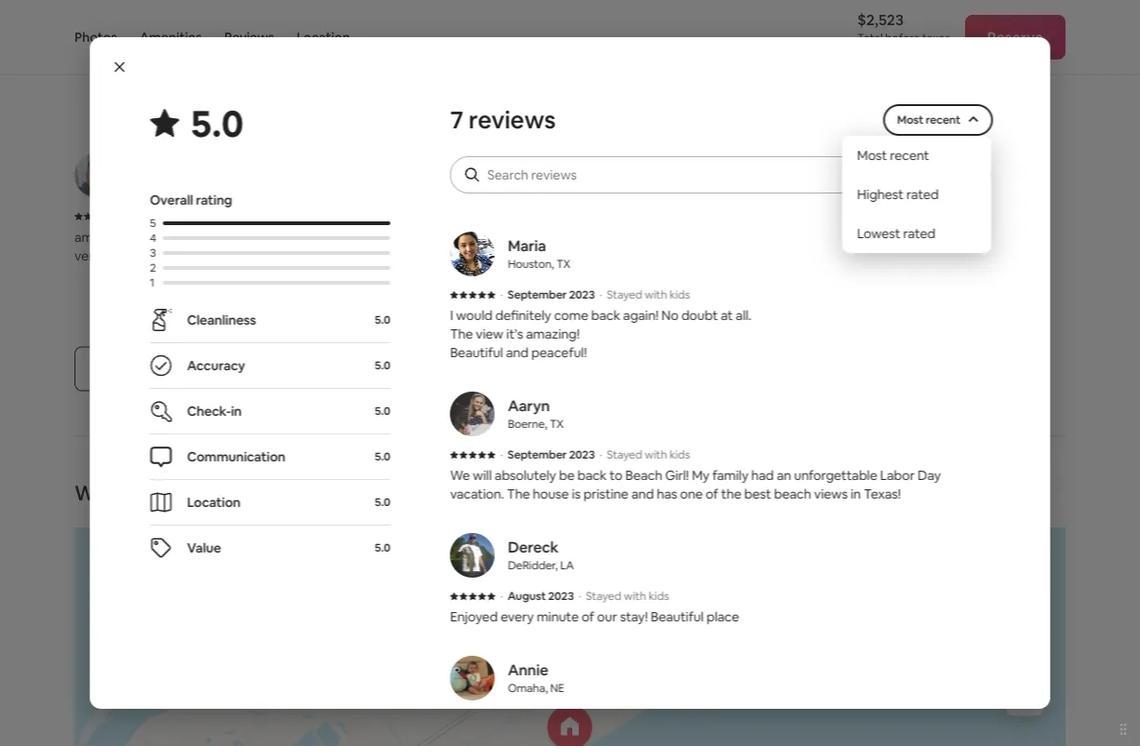 Task type: vqa. For each thing, say whether or not it's contained in the screenshot.
the 5.0 related to Check-in
yes



Task type: locate. For each thing, give the bounding box(es) containing it.
some
[[786, 266, 819, 282]]

minute left reviews 'button'
[[161, 35, 203, 52]]

our
[[221, 35, 242, 52], [597, 609, 617, 626]]

day
[[917, 467, 941, 484]]

Search reviews, Press 'Enter' to search text field
[[487, 166, 972, 184]]

0 horizontal spatial stay!
[[244, 35, 272, 52]]

a up provided
[[626, 228, 633, 245]]

7 inside button
[[157, 359, 165, 378]]

lowest rated
[[857, 225, 935, 242]]

family right the my on the bottom right
[[712, 467, 748, 484]]

aaryn image
[[450, 392, 494, 437], [450, 392, 494, 437]]

check-in
[[187, 403, 241, 420]]

omaha,
[[508, 681, 548, 696]]

beach up charcoal
[[757, 228, 794, 245]]

august down deridder,
[[507, 589, 546, 604]]

1 vertical spatial perfect
[[876, 228, 922, 245]]

the right 'host.'
[[708, 266, 731, 282]]

chairs
[[880, 247, 916, 264]]

we will absolutely be back to beach girl! my family had an unforgettable labor day vacation. the house is pristine and has one of the best beach views in texas!
[[450, 467, 941, 503]]

view down would
[[476, 326, 503, 343]]

7
[[450, 104, 463, 135], [157, 359, 165, 378]]

1 horizontal spatial every
[[500, 609, 534, 626]]

had up best
[[751, 467, 774, 484]]

0 vertical spatial · september 2023 · stayed with kids
[[500, 288, 690, 302]]

1 vertical spatial had
[[578, 303, 600, 320]]

stayed for dereck
[[586, 589, 621, 604]]

all inside button
[[138, 359, 154, 378]]

5
[[149, 216, 156, 230]]

clean down amazing
[[103, 247, 135, 264]]

most recent up highest rated at the top right of page
[[857, 147, 929, 164]]

perfect down peaceful
[[820, 72, 866, 89]]

was up kitchen. at the right top of the page
[[742, 284, 766, 301]]

diane image
[[578, 153, 622, 198], [578, 153, 622, 198]]

most recent down away
[[897, 113, 960, 127]]

rated
[[906, 186, 939, 203], [903, 225, 935, 242]]

views
[[814, 486, 848, 503]]

minute down la
[[536, 609, 579, 626]]

1 horizontal spatial place
[[706, 609, 739, 626]]

place inside the 5.0 dialog
[[706, 609, 739, 626]]

google map
showing 3 points of interest. region
[[0, 490, 1140, 747]]

stay! inside the 5.0 dialog
[[620, 609, 648, 626]]

every down deridder,
[[500, 609, 534, 626]]

thank
[[644, 91, 678, 107]]

1 horizontal spatial for
[[924, 228, 942, 245]]

0 vertical spatial for
[[924, 228, 942, 245]]

2 vertical spatial was
[[742, 284, 766, 301]]

girl!
[[665, 467, 689, 484]]

2 · september 2023 · stayed with kids from the top
[[500, 448, 690, 462]]

1 vertical spatial get
[[617, 247, 637, 264]]

be
[[731, 53, 747, 70], [559, 467, 574, 484], [198, 480, 223, 507]]

perfect up chairs
[[876, 228, 922, 245]]

tx
[[556, 257, 570, 271], [549, 417, 563, 431]]

5.0 for check-in
[[375, 404, 390, 418]]

1 horizontal spatial family
[[712, 467, 748, 484]]

0 horizontal spatial location
[[187, 494, 240, 511]]

for up them
[[924, 228, 942, 245]]

perfect inside the we had a fantastic tine at this beach house. it was perfect for the family get away. bonus for the charcoal grill, beach chairs and toys provided by the host. the kids and some adults loved using them to build sandcastles. the view was fantastic, rooms were perfect, and had all the amenities in the kitchen. we needed.
[[876, 228, 922, 245]]

i would definitely come back again! no doubt at all. the view it's amazing! beautiful and peaceful!
[[450, 307, 751, 361]]

7 inside the 5.0 dialog
[[450, 104, 463, 135]]

1 vertical spatial family
[[712, 467, 748, 484]]

1 vertical spatial show
[[97, 359, 135, 378]]

house left is
[[533, 486, 569, 503]]

get down the 'beautiful.'
[[903, 72, 924, 89]]

2 vertical spatial in
[[850, 486, 861, 503]]

city,
[[687, 178, 710, 193]]

beach down it
[[840, 247, 877, 264]]

september up definitely
[[507, 288, 566, 302]]

7 reviews
[[450, 104, 556, 135]]

0 vertical spatial minute
[[161, 35, 203, 52]]

1 horizontal spatial house
[[578, 72, 614, 89]]

1 horizontal spatial minute
[[536, 609, 579, 626]]

1 vertical spatial to
[[966, 266, 979, 282]]

be right can't
[[731, 53, 747, 70]]

stayed
[[210, 15, 246, 30], [713, 15, 749, 30], [607, 288, 642, 302], [607, 448, 642, 462], [586, 589, 621, 604]]

rated up chairs
[[903, 225, 935, 242]]

fantastic up away.
[[636, 228, 688, 245]]

2023 up the home
[[676, 15, 701, 30]]

la
[[560, 559, 574, 573]]

· september 2023 · stayed with kids down provided
[[500, 288, 690, 302]]

show for show more
[[578, 290, 616, 309]]

is
[[571, 486, 580, 503]]

show
[[578, 290, 616, 309], [97, 359, 135, 378]]

0 vertical spatial 3
[[193, 209, 200, 223]]

reviews
[[468, 104, 556, 135], [168, 359, 222, 378]]

3 inside list
[[193, 209, 200, 223]]

at left the all.
[[720, 307, 733, 324]]

august up lovely
[[635, 15, 673, 30]]

1 horizontal spatial be
[[559, 467, 574, 484]]

minute
[[161, 35, 203, 52], [536, 609, 579, 626]]

1 horizontal spatial 3
[[193, 209, 200, 223]]

1 vertical spatial september
[[507, 448, 566, 462]]

· september 2023 · stayed with kids up pristine
[[500, 448, 690, 462]]

0 vertical spatial fantastic
[[733, 35, 785, 52]]

get up by
[[617, 247, 637, 264]]

0 horizontal spatial enjoyed every minute of our stay! beautiful place
[[74, 35, 364, 52]]

all left accuracy
[[138, 359, 154, 378]]

0 vertical spatial show
[[578, 290, 616, 309]]

0 vertical spatial location
[[297, 29, 350, 46]]

show inside button
[[97, 359, 135, 378]]

1 vertical spatial 7
[[157, 359, 165, 378]]

0 vertical spatial september
[[507, 288, 566, 302]]

most inside most recent dropdown button
[[897, 113, 923, 127]]

2 vertical spatial beautiful
[[650, 609, 703, 626]]

a inside the we had a fantastic tine at this beach house. it was perfect for the family get away. bonus for the charcoal grill, beach chairs and toys provided by the host. the kids and some adults loved using them to build sandcastles. the view was fantastic, rooms were perfect, and had all the amenities in the kitchen. we needed.
[[626, 228, 633, 245]]

location up value
[[187, 494, 240, 511]]

we inside we will absolutely be back to beach girl! my family had an unforgettable labor day vacation. the house is pristine and has one of the best beach views in texas!
[[450, 467, 470, 484]]

1 horizontal spatial perfect
[[876, 228, 922, 245]]

1 horizontal spatial stay!
[[620, 609, 648, 626]]

the
[[797, 72, 818, 89], [578, 91, 598, 107], [945, 228, 965, 245], [736, 247, 756, 264], [652, 266, 672, 282], [619, 303, 639, 320], [716, 303, 736, 320], [721, 486, 741, 503]]

and down it's
[[506, 344, 528, 361]]

jose luis image
[[74, 153, 119, 198], [74, 153, 119, 198]]

view
[[712, 284, 740, 301], [476, 326, 503, 343]]

a
[[610, 35, 617, 52], [723, 35, 730, 52], [626, 228, 633, 245]]

short
[[869, 72, 900, 89]]

0 horizontal spatial perfect
[[820, 72, 866, 89]]

$2,523
[[858, 10, 904, 29]]

annie image
[[450, 656, 494, 701], [450, 656, 494, 701]]

2 september from the top
[[507, 448, 566, 462]]

1 vertical spatial stay!
[[620, 609, 648, 626]]

1 horizontal spatial reviews
[[468, 104, 556, 135]]

1 vertical spatial enjoyed
[[450, 609, 497, 626]]

the left best
[[721, 486, 741, 503]]

family inside the we had a fantastic tine at this beach house. it was perfect for the family get away. bonus for the charcoal grill, beach chairs and toys provided by the host. the kids and some adults loved using them to build sandcastles. the view was fantastic, rooms were perfect, and had all the amenities in the kitchen. we needed.
[[578, 247, 614, 264]]

location right the reviews
[[297, 29, 350, 46]]

0 horizontal spatial reviews
[[168, 359, 222, 378]]

a up the beachfront in the right top of the page
[[610, 35, 617, 52]]

0 vertical spatial family
[[578, 247, 614, 264]]

tx for aaryn
[[549, 417, 563, 431]]

1 horizontal spatial we
[[578, 228, 598, 245]]

1 vertical spatial all
[[138, 359, 154, 378]]

most inside list box
[[857, 147, 887, 164]]

reserve
[[988, 27, 1044, 47]]

5.0 for cleanliness
[[375, 313, 390, 327]]

by
[[634, 266, 649, 282]]

1 vertical spatial view
[[476, 326, 503, 343]]

september
[[507, 288, 566, 302], [507, 448, 566, 462]]

0 horizontal spatial fantastic
[[636, 228, 688, 245]]

1 horizontal spatial in
[[703, 303, 713, 320]]

stayed for maria
[[607, 288, 642, 302]]

most recent inside dropdown button
[[897, 113, 960, 127]]

in left the all.
[[703, 303, 713, 320]]

2023 left reviews 'button'
[[173, 15, 198, 30]]

tx inside maria houston, tx
[[556, 257, 570, 271]]

august inside the 5.0 dialog
[[507, 589, 546, 604]]

we for we had a fantastic tine at this beach house. it was perfect for the family get away. bonus for the charcoal grill, beach chairs and toys provided by the host. the kids and some adults loved using them to build sandcastles. the view was fantastic, rooms were perfect, and had all the amenities in the kitchen. we needed.
[[578, 228, 598, 245]]

family
[[578, 247, 614, 264], [712, 467, 748, 484]]

0 horizontal spatial clean
[[103, 247, 135, 264]]

view inside the we had a fantastic tine at this beach house. it was perfect for the family get away. bonus for the charcoal grill, beach chairs and toys provided by the host. the kids and some adults loved using them to build sandcastles. the view was fantastic, rooms were perfect, and had all the amenities in the kitchen. we needed.
[[712, 284, 740, 301]]

every right the photos
[[125, 35, 158, 52]]

september up absolutely
[[507, 448, 566, 462]]

0 horizontal spatial get
[[617, 247, 637, 264]]

0 horizontal spatial we
[[450, 467, 470, 484]]

list
[[67, 0, 1073, 347]]

beautiful inside the i would definitely come back again! no doubt at all. the view it's amazing! beautiful and peaceful!
[[450, 344, 503, 361]]

such
[[578, 35, 607, 52]]

columbia
[[635, 178, 684, 193]]

2 vertical spatial to
[[609, 467, 622, 484]]

be inside we will absolutely be back to beach girl! my family had an unforgettable labor day vacation. the house is pristine and has one of the best beach views in texas!
[[559, 467, 574, 484]]

0 horizontal spatial show
[[97, 359, 135, 378]]

1 vertical spatial beautiful
[[450, 344, 503, 361]]

1 september from the top
[[507, 288, 566, 302]]

my
[[692, 467, 709, 484]]

1 vertical spatial · september 2023 · stayed with kids
[[500, 448, 690, 462]]

of
[[206, 35, 219, 52], [823, 35, 835, 52], [705, 486, 718, 503], [581, 609, 594, 626]]

dereck deridder, la
[[508, 538, 574, 573]]

all
[[603, 303, 616, 320], [138, 359, 154, 378]]

annie omaha, ne
[[508, 660, 564, 696]]

1 horizontal spatial get
[[903, 72, 924, 89]]

0 vertical spatial recent
[[926, 113, 960, 127]]

september for maria
[[507, 288, 566, 302]]

0 horizontal spatial for
[[715, 247, 733, 264]]

1 vertical spatial enjoyed every minute of our stay! beautiful place
[[450, 609, 739, 626]]

1 vertical spatial minute
[[536, 609, 579, 626]]

1 vertical spatial every
[[500, 609, 534, 626]]

1 horizontal spatial most
[[897, 113, 923, 127]]

1
[[149, 276, 154, 290]]

3 down overall rating
[[193, 209, 200, 223]]

show inside list
[[578, 290, 616, 309]]

enjoyed inside the 5.0 dialog
[[450, 609, 497, 626]]

list box inside the 5.0 dialog
[[842, 136, 991, 253]]

family up provided
[[578, 247, 614, 264]]

at
[[717, 228, 729, 245], [720, 307, 733, 324]]

1 horizontal spatial view
[[712, 284, 740, 301]]

0 horizontal spatial be
[[198, 480, 223, 507]]

0 horizontal spatial enjoyed
[[74, 35, 122, 52]]

0 vertical spatial reviews
[[468, 104, 556, 135]]

be up is
[[559, 467, 574, 484]]

maria
[[508, 236, 546, 255]]

1 vertical spatial in
[[231, 403, 241, 420]]

had inside we will absolutely be back to beach girl! my family had an unforgettable labor day vacation. the house is pristine and has one of the best beach views in texas!
[[751, 467, 774, 484]]

1 vertical spatial we
[[450, 467, 470, 484]]

1 vertical spatial recent
[[890, 147, 929, 164]]

2023 down overall
[[156, 209, 181, 223]]

with
[[248, 15, 271, 30], [751, 15, 774, 30], [694, 35, 720, 52], [645, 288, 667, 302], [645, 448, 667, 462], [624, 589, 646, 604]]

1 horizontal spatial august
[[507, 589, 546, 604]]

recent up highest rated at the top right of page
[[890, 147, 929, 164]]

most down "short"
[[897, 113, 923, 127]]

house
[[578, 72, 614, 89], [533, 486, 569, 503]]

view up the all.
[[712, 284, 740, 301]]

the down sandcastles.
[[619, 303, 639, 320]]

every inside the 5.0 dialog
[[500, 609, 534, 626]]

0 horizontal spatial beautiful
[[275, 35, 328, 52]]

more
[[619, 290, 656, 309]]

and down charcoal
[[760, 266, 783, 282]]

had down "build"
[[578, 303, 600, 320]]

the left beach,
[[578, 91, 598, 107]]

0 vertical spatial place
[[331, 35, 364, 52]]

in up the communication
[[231, 403, 241, 420]]

minute inside the 5.0 dialog
[[536, 609, 579, 626]]

1 vertical spatial was
[[850, 228, 873, 245]]

0 horizontal spatial house
[[533, 486, 569, 503]]

we for we will absolutely be back to beach girl! my family had an unforgettable labor day vacation. the house is pristine and has one of the best beach views in texas!
[[450, 467, 470, 484]]

we up provided
[[578, 228, 598, 245]]

the up toys
[[945, 228, 965, 245]]

build
[[578, 284, 607, 301]]

5.0 for accuracy
[[375, 358, 390, 373]]

house inside we will absolutely be back to beach girl! my family had an unforgettable labor day vacation. the house is pristine and has one of the best beach views in texas!
[[533, 486, 569, 503]]

rating
[[196, 192, 232, 209]]

1 · september 2023 · stayed with kids from the top
[[500, 288, 690, 302]]

0 horizontal spatial 3
[[149, 246, 156, 260]]

clean down 'beat,'
[[737, 72, 769, 89]]

2
[[149, 261, 156, 275]]

away
[[927, 72, 958, 89]]

0 vertical spatial every
[[125, 35, 158, 52]]

0 vertical spatial house
[[578, 72, 614, 89]]

august right the photos
[[132, 15, 170, 30]]

rated right the highest
[[906, 186, 939, 203]]

we inside the we had a fantastic tine at this beach house. it was perfect for the family get away. bonus for the charcoal grill, beach chairs and toys provided by the host. the kids and some adults loved using them to build sandcastles. the view was fantastic, rooms were perfect, and had all the amenities in the kitchen. we needed.
[[578, 228, 598, 245]]

well
[[643, 72, 666, 89]]

tx right "boerne,"
[[549, 417, 563, 431]]

5.0 dialog
[[90, 37, 1051, 747]]

team
[[788, 35, 820, 52]]

and down responsive
[[839, 53, 862, 70]]

the down i
[[450, 326, 473, 343]]

of inside such a lovely home with a fantastic team of responsive hosts! the beachfront location can't be beat, peaceful and beautiful.  the house was well appointed, clean and the perfect short get away to the beach, thank you!!
[[823, 35, 835, 52]]

2 horizontal spatial august
[[635, 15, 673, 30]]

1 horizontal spatial all
[[603, 303, 616, 320]]

september for aaryn
[[507, 448, 566, 462]]

clean inside such a lovely home with a fantastic team of responsive hosts! the beachfront location can't be beat, peaceful and beautiful.  the house was well appointed, clean and the perfect short get away to the beach, thank you!!
[[737, 72, 769, 89]]

5.0 for location
[[375, 495, 390, 510]]

dereck image
[[450, 533, 494, 578], [450, 533, 494, 578]]

0 vertical spatial all
[[603, 303, 616, 320]]

most
[[897, 113, 923, 127], [857, 147, 887, 164]]

responsive
[[838, 35, 903, 52]]

was up beach,
[[617, 72, 640, 89]]

the down this
[[736, 247, 756, 264]]

0 vertical spatial in
[[703, 303, 713, 320]]

back down "build"
[[591, 307, 620, 324]]

and down 'beat,'
[[772, 72, 794, 89]]

1 vertical spatial place
[[706, 609, 739, 626]]

0 horizontal spatial all
[[138, 359, 154, 378]]

our inside the 5.0 dialog
[[597, 609, 617, 626]]

the inside we will absolutely be back to beach girl! my family had an unforgettable labor day vacation. the house is pristine and has one of the best beach views in texas!
[[507, 486, 530, 503]]

1 horizontal spatial beautiful
[[450, 344, 503, 361]]

back up pristine
[[577, 467, 606, 484]]

be right you'll
[[198, 480, 223, 507]]

to up pristine
[[609, 467, 622, 484]]

· august 2023 · stayed with kids inside the 5.0 dialog
[[500, 589, 669, 604]]

deridder,
[[508, 559, 558, 573]]

come
[[554, 307, 588, 324]]

1 vertical spatial reviews
[[168, 359, 222, 378]]

doubt
[[681, 307, 718, 324]]

tx right houston,
[[556, 257, 570, 271]]

get
[[903, 72, 924, 89], [617, 247, 637, 264]]

your stay location, map pin image
[[548, 705, 592, 747]]

this
[[732, 228, 754, 245]]

all inside the we had a fantastic tine at this beach house. it was perfect for the family get away. bonus for the charcoal grill, beach chairs and toys provided by the host. the kids and some adults loved using them to build sandcastles. the view was fantastic, rooms were perfect, and had all the amenities in the kitchen. we needed.
[[603, 303, 616, 320]]

house down the beachfront in the right top of the page
[[578, 72, 614, 89]]

1 vertical spatial house
[[533, 486, 569, 503]]

· august 2023 · stayed with kids
[[125, 15, 293, 30], [628, 15, 797, 30], [500, 589, 669, 604]]

to right away
[[960, 72, 973, 89]]

list box
[[842, 136, 991, 253]]

fantastic up 'beat,'
[[733, 35, 785, 52]]

show more button
[[578, 290, 656, 309]]

5.0 for value
[[375, 541, 390, 555]]

0 vertical spatial clean
[[737, 72, 769, 89]]

tx inside aaryn boerne, tx
[[549, 417, 563, 431]]

the left kitchen. at the right top of the page
[[716, 303, 736, 320]]

· september 2023 · stayed with kids for maria
[[500, 288, 690, 302]]

of inside we will absolutely be back to beach girl! my family had an unforgettable labor day vacation. the house is pristine and has one of the best beach views in texas!
[[705, 486, 718, 503]]

to inside the we had a fantastic tine at this beach house. it was perfect for the family get away. bonus for the charcoal grill, beach chairs and toys provided by the host. the kids and some adults loved using them to build sandcastles. the view was fantastic, rooms were perfect, and had all the amenities in the kitchen. we needed.
[[966, 266, 979, 282]]

1 vertical spatial our
[[597, 609, 617, 626]]

1 horizontal spatial enjoyed
[[450, 609, 497, 626]]

most up the highest
[[857, 147, 887, 164]]

0 horizontal spatial place
[[331, 35, 364, 52]]

kids
[[273, 15, 293, 30], [776, 15, 797, 30], [733, 266, 757, 282], [669, 288, 690, 302], [669, 448, 690, 462], [648, 589, 669, 604]]

1 horizontal spatial show
[[578, 290, 616, 309]]

you'll
[[143, 480, 193, 507]]

1 horizontal spatial clean
[[737, 72, 769, 89]]

beautiful
[[275, 35, 328, 52], [450, 344, 503, 361], [650, 609, 703, 626]]

all down "build"
[[603, 303, 616, 320]]

reviews inside show all 7 reviews button
[[168, 359, 222, 378]]

3 up 2
[[149, 246, 156, 260]]

beach inside we will absolutely be back to beach girl! my family had an unforgettable labor day vacation. the house is pristine and has one of the best beach views in texas!
[[774, 486, 811, 503]]

and
[[839, 53, 862, 70], [772, 72, 794, 89], [138, 247, 161, 264], [918, 247, 941, 264], [760, 266, 783, 282], [952, 284, 975, 301], [506, 344, 528, 361], [631, 486, 654, 503]]

had up provided
[[600, 228, 623, 245]]

back inside we will absolutely be back to beach girl! my family had an unforgettable labor day vacation. the house is pristine and has one of the best beach views in texas!
[[577, 467, 606, 484]]

had
[[600, 228, 623, 245], [578, 303, 600, 320], [751, 467, 774, 484]]

2023 up is
[[569, 448, 595, 462]]

was
[[617, 72, 640, 89], [850, 228, 873, 245], [742, 284, 766, 301]]

5.0 for communication
[[375, 450, 390, 464]]

highest
[[857, 186, 903, 203]]

0 horizontal spatial view
[[476, 326, 503, 343]]

we left "will"
[[450, 467, 470, 484]]

was right it
[[850, 228, 873, 245]]

and down 4
[[138, 247, 161, 264]]

list box containing most recent
[[842, 136, 991, 253]]

most recent
[[897, 113, 960, 127], [857, 147, 929, 164]]

0 vertical spatial our
[[221, 35, 242, 52]]

back inside the i would definitely come back again! no doubt at all. the view it's amazing! beautiful and peaceful!
[[591, 307, 620, 324]]

for down this
[[715, 247, 733, 264]]

kids inside the we had a fantastic tine at this beach house. it was perfect for the family get away. bonus for the charcoal grill, beach chairs and toys provided by the host. the kids and some adults loved using them to build sandcastles. the view was fantastic, rooms were perfect, and had all the amenities in the kitchen. we needed.
[[733, 266, 757, 282]]

a up can't
[[723, 35, 730, 52]]

and down beach at bottom
[[631, 486, 654, 503]]

maria image
[[450, 232, 494, 276], [450, 232, 494, 276]]

reviews inside the 5.0 dialog
[[468, 104, 556, 135]]

back for to
[[577, 467, 606, 484]]

recent down away
[[926, 113, 960, 127]]

2 horizontal spatial in
[[850, 486, 861, 503]]

location
[[297, 29, 350, 46], [187, 494, 240, 511]]

in right views
[[850, 486, 861, 503]]

0 vertical spatial beautiful
[[275, 35, 328, 52]]

to down toys
[[966, 266, 979, 282]]

beach down an
[[774, 486, 811, 503]]

1 horizontal spatial 7
[[450, 104, 463, 135]]

location!
[[128, 228, 179, 245]]

1 vertical spatial for
[[715, 247, 733, 264]]

the down absolutely
[[507, 486, 530, 503]]

july 2023 · 3 night stay
[[132, 209, 252, 223]]

at left this
[[717, 228, 729, 245]]

1 vertical spatial fantastic
[[636, 228, 688, 245]]



Task type: describe. For each thing, give the bounding box(es) containing it.
view inside the i would definitely come back again! no doubt at all. the view it's amazing! beautiful and peaceful!
[[476, 326, 503, 343]]

where
[[74, 480, 139, 507]]

accuracy
[[187, 357, 245, 374]]

away.
[[640, 247, 673, 264]]

labor
[[880, 467, 915, 484]]

to inside such a lovely home with a fantastic team of responsive hosts! the beachfront location can't be beat, peaceful and beautiful.  the house was well appointed, clean and the perfect short get away to the beach, thank you!!
[[960, 72, 973, 89]]

unforgettable
[[794, 467, 877, 484]]

show all 7 reviews button
[[74, 347, 244, 391]]

beautiful.
[[864, 53, 921, 70]]

vacation.
[[450, 486, 504, 503]]

one
[[680, 486, 703, 503]]

in inside the we had a fantastic tine at this beach house. it was perfect for the family get away. bonus for the charcoal grill, beach chairs and toys provided by the host. the kids and some adults loved using them to build sandcastles. the view was fantastic, rooms were perfect, and had all the amenities in the kitchen. we needed.
[[703, 303, 713, 320]]

with inside such a lovely home with a fantastic team of responsive hosts! the beachfront location can't be beat, peaceful and beautiful.  the house was well appointed, clean and the perfect short get away to the beach, thank you!!
[[694, 35, 720, 52]]

place inside list
[[331, 35, 364, 52]]

ne
[[550, 681, 564, 696]]

were
[[868, 284, 898, 301]]

$2,523 total before taxes
[[858, 10, 950, 45]]

again!
[[623, 307, 658, 324]]

houston,
[[508, 257, 554, 271]]

recent inside dropdown button
[[926, 113, 960, 127]]

beach,
[[601, 91, 641, 107]]

back for again!
[[591, 307, 620, 324]]

0 horizontal spatial in
[[231, 403, 241, 420]]

lowest
[[857, 225, 900, 242]]

2 horizontal spatial beautiful
[[650, 609, 703, 626]]

show for show all 7 reviews
[[97, 359, 135, 378]]

photos button
[[74, 0, 117, 74]]

highest rated
[[857, 186, 939, 203]]

family inside we will absolutely be back to beach girl! my family had an unforgettable labor day vacation. the house is pristine and has one of the best beach views in texas!
[[712, 467, 748, 484]]

check-
[[187, 403, 231, 420]]

perfect inside such a lovely home with a fantastic team of responsive hosts! the beachfront location can't be beat, peaceful and beautiful.  the house was well appointed, clean and the perfect short get away to the beach, thank you!!
[[820, 72, 866, 89]]

amazing!
[[526, 326, 579, 343]]

overall
[[149, 192, 193, 209]]

list containing diane
[[67, 0, 1073, 347]]

enjoyed every minute of our stay! beautiful place inside the 5.0 dialog
[[450, 609, 739, 626]]

maria houston, tx
[[508, 236, 570, 271]]

at inside the we had a fantastic tine at this beach house. it was perfect for the family get away. bonus for the charcoal grill, beach chairs and toys provided by the host. the kids and some adults loved using them to build sandcastles. the view was fantastic, rooms were perfect, and had all the amenities in the kitchen. we needed.
[[717, 228, 729, 245]]

reviews button
[[224, 0, 274, 74]]

beach
[[625, 467, 662, 484]]

in
[[712, 178, 723, 193]]

show all 7 reviews
[[97, 359, 222, 378]]

the down peaceful
[[797, 72, 818, 89]]

beat,
[[750, 53, 781, 70]]

and inside amazing location! very clean and comfortable!
[[138, 247, 161, 264]]

house.
[[797, 228, 836, 245]]

recent inside list box
[[890, 147, 929, 164]]

diane
[[635, 157, 676, 176]]

fantastic,
[[769, 284, 824, 301]]

peaceful!
[[531, 344, 587, 361]]

night
[[202, 209, 229, 223]]

total
[[858, 31, 883, 45]]

show more
[[578, 290, 656, 309]]

where you'll be
[[74, 480, 223, 507]]

stay
[[231, 209, 252, 223]]

peaceful
[[784, 53, 836, 70]]

needed.
[[810, 303, 859, 320]]

lovely
[[619, 35, 654, 52]]

reviews
[[224, 29, 274, 46]]

the inside we will absolutely be back to beach girl! my family had an unforgettable labor day vacation. the house is pristine and has one of the best beach views in texas!
[[721, 486, 741, 503]]

get inside such a lovely home with a fantastic team of responsive hosts! the beachfront location can't be beat, peaceful and beautiful.  the house was well appointed, clean and the perfect short get away to the beach, thank you!!
[[903, 72, 924, 89]]

boerne,
[[508, 417, 547, 431]]

be inside such a lovely home with a fantastic team of responsive hosts! the beachfront location can't be beat, peaceful and beautiful.  the house was well appointed, clean and the perfect short get away to the beach, thank you!!
[[731, 53, 747, 70]]

our inside list
[[221, 35, 242, 52]]

provided
[[578, 266, 631, 282]]

2023 down la
[[548, 589, 574, 604]]

at inside the i would definitely come back again! no doubt at all. the view it's amazing! beautiful and peaceful!
[[720, 307, 733, 324]]

aaryn boerne, tx
[[508, 396, 563, 431]]

such a lovely home with a fantastic team of responsive hosts! the beachfront location can't be beat, peaceful and beautiful.  the house was well appointed, clean and the perfect short get away to the beach, thank you!!
[[578, 35, 973, 107]]

taxes
[[923, 31, 950, 45]]

pristine
[[583, 486, 628, 503]]

perfect,
[[901, 284, 949, 301]]

i
[[450, 307, 453, 324]]

would
[[456, 307, 492, 324]]

appointed,
[[669, 72, 734, 89]]

amenities
[[642, 303, 700, 320]]

aaryn
[[508, 396, 550, 415]]

2023 up come
[[569, 288, 595, 302]]

location inside the 5.0 dialog
[[187, 494, 240, 511]]

the down away.
[[652, 266, 672, 282]]

amenities
[[140, 29, 202, 46]]

fantastic inside the we had a fantastic tine at this beach house. it was perfect for the family get away. bonus for the charcoal grill, beach chairs and toys provided by the host. the kids and some adults loved using them to build sandcastles. the view was fantastic, rooms were perfect, and had all the amenities in the kitchen. we needed.
[[636, 228, 688, 245]]

in inside we will absolutely be back to beach girl! my family had an unforgettable labor day vacation. the house is pristine and has one of the best beach views in texas!
[[850, 486, 861, 503]]

get inside the we had a fantastic tine at this beach house. it was perfect for the family get away. bonus for the charcoal grill, beach chairs and toys provided by the host. the kids and some adults loved using them to build sandcastles. the view was fantastic, rooms were perfect, and had all the amenities in the kitchen. we needed.
[[617, 247, 637, 264]]

0 horizontal spatial a
[[610, 35, 617, 52]]

rated for lowest rated
[[903, 225, 935, 242]]

stayed for aaryn
[[607, 448, 642, 462]]

and up using
[[918, 247, 941, 264]]

and inside we will absolutely be back to beach girl! my family had an unforgettable labor day vacation. the house is pristine and has one of the best beach views in texas!
[[631, 486, 654, 503]]

overall rating
[[149, 192, 232, 209]]

all.
[[735, 307, 751, 324]]

1 horizontal spatial was
[[742, 284, 766, 301]]

toys
[[944, 247, 970, 264]]

0 horizontal spatial every
[[125, 35, 158, 52]]

fantastic inside such a lovely home with a fantastic team of responsive hosts! the beachfront location can't be beat, peaceful and beautiful.  the house was well appointed, clean and the perfect short get away to the beach, thank you!!
[[733, 35, 785, 52]]

adults
[[822, 266, 858, 282]]

most recent button
[[885, 104, 991, 136]]

1 horizontal spatial location
[[297, 29, 350, 46]]

stay! inside list
[[244, 35, 272, 52]]

the down 'host.'
[[686, 284, 709, 301]]

0 horizontal spatial august
[[132, 15, 170, 30]]

texas!
[[864, 486, 901, 503]]

dereck
[[508, 538, 558, 557]]

the right hosts!
[[944, 35, 967, 52]]

very
[[74, 247, 100, 264]]

amazing
[[74, 228, 125, 245]]

0 vertical spatial beach
[[757, 228, 794, 245]]

0 vertical spatial enjoyed every minute of our stay! beautiful place
[[74, 35, 364, 52]]

the up away
[[924, 53, 947, 70]]

0 horizontal spatial minute
[[161, 35, 203, 52]]

charcoal
[[759, 247, 810, 264]]

was inside such a lovely home with a fantastic team of responsive hosts! the beachfront location can't be beat, peaceful and beautiful.  the house was well appointed, clean and the perfect short get away to the beach, thank you!!
[[617, 72, 640, 89]]

can't
[[699, 53, 729, 70]]

communication
[[187, 449, 285, 465]]

· september 2023 · stayed with kids for aaryn
[[500, 448, 690, 462]]

most recent inside list box
[[857, 147, 929, 164]]

1 vertical spatial beach
[[840, 247, 877, 264]]

2 horizontal spatial a
[[723, 35, 730, 52]]

no
[[661, 307, 678, 324]]

location button
[[297, 0, 350, 74]]

july
[[132, 209, 153, 223]]

3 inside the 5.0 dialog
[[149, 246, 156, 260]]

the inside the i would definitely come back again! no doubt at all. the view it's amazing! beautiful and peaceful!
[[450, 326, 473, 343]]

home
[[657, 35, 691, 52]]

0 vertical spatial had
[[600, 228, 623, 245]]

rated for highest rated
[[906, 186, 939, 203]]

photos
[[74, 29, 117, 46]]

tx for maria
[[556, 257, 570, 271]]

them
[[931, 266, 963, 282]]

tine
[[691, 228, 714, 245]]

and inside the i would definitely come back again! no doubt at all. the view it's amazing! beautiful and peaceful!
[[506, 344, 528, 361]]

to inside we will absolutely be back to beach girl! my family had an unforgettable labor day vacation. the house is pristine and has one of the best beach views in texas!
[[609, 467, 622, 484]]

using
[[897, 266, 929, 282]]

clean inside amazing location! very clean and comfortable!
[[103, 247, 135, 264]]

before
[[886, 31, 920, 45]]

0 vertical spatial enjoyed
[[74, 35, 122, 52]]

4
[[149, 231, 156, 245]]

cleanliness
[[187, 312, 256, 329]]

and down them
[[952, 284, 975, 301]]

annie
[[508, 660, 548, 680]]

sandcastles.
[[610, 284, 683, 301]]

house inside such a lovely home with a fantastic team of responsive hosts! the beachfront location can't be beat, peaceful and beautiful.  the house was well appointed, clean and the perfect short get away to the beach, thank you!!
[[578, 72, 614, 89]]



